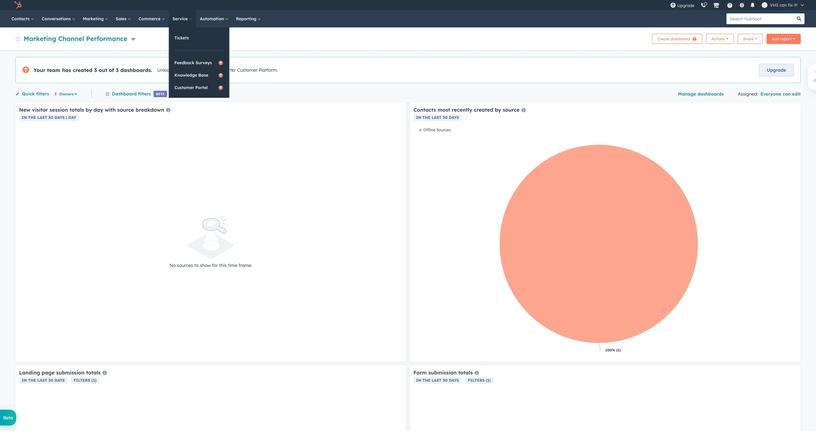 Task type: describe. For each thing, give the bounding box(es) containing it.
marketplaces image
[[714, 3, 720, 9]]

new visitor session totals by day with source breakdown element
[[15, 102, 407, 362]]

contacts most recently created by source element
[[410, 102, 801, 362]]

toggle series visibility region
[[419, 128, 451, 132]]

landing page submission totals element
[[15, 366, 407, 432]]

jacob simon image
[[762, 2, 768, 8]]



Task type: vqa. For each thing, say whether or not it's contained in the screenshot.
the Toggle series visibility region on the top right of the page
yes



Task type: locate. For each thing, give the bounding box(es) containing it.
interactive chart image
[[414, 128, 797, 359]]

banner
[[15, 32, 801, 44]]

form submission totals element
[[410, 366, 801, 432]]

service menu
[[169, 27, 229, 98]]

Search HubSpot search field
[[727, 13, 794, 24]]

menu
[[667, 0, 809, 10]]



